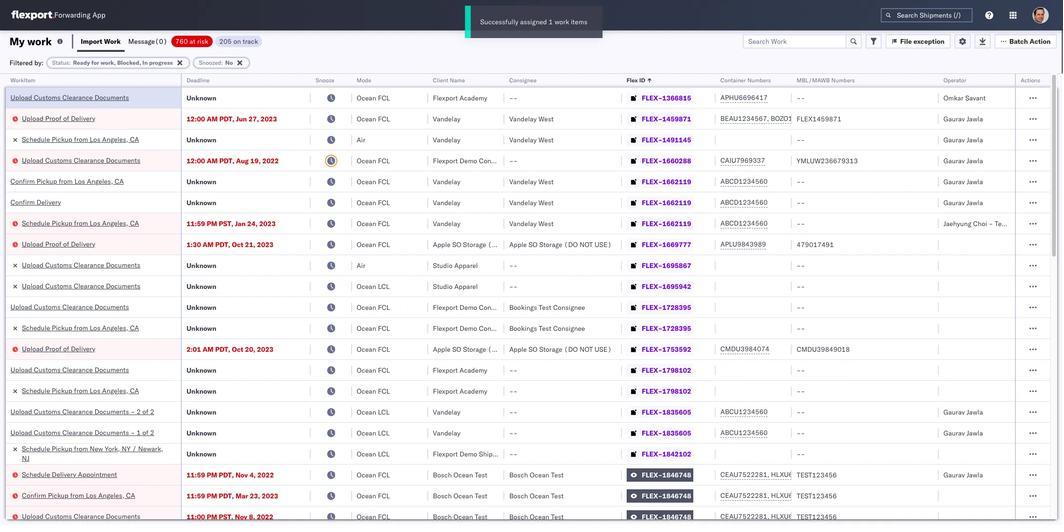 Task type: vqa. For each thing, say whether or not it's contained in the screenshot.


Task type: describe. For each thing, give the bounding box(es) containing it.
upload proof of delivery link for 2:01 am pdt, oct 20, 2023
[[22, 344, 95, 353]]

1 flex- from the top
[[642, 94, 663, 102]]

aplu9843989
[[721, 240, 766, 248]]

snooze
[[316, 77, 334, 84]]

schedule for third schedule pickup from los angeles, ca link
[[22, 323, 50, 332]]

apparel for air
[[454, 261, 478, 270]]

2 abcd1234560 from the top
[[721, 198, 768, 207]]

11 resize handle column header from the left
[[1039, 74, 1051, 525]]

3 resize handle column header from the left
[[341, 74, 352, 525]]

upload proof of delivery link for 12:00 am pdt, jun 27, 2023
[[22, 114, 95, 123]]

8 ocean fcl from the top
[[357, 303, 390, 312]]

7 flexport from the top
[[433, 450, 458, 458]]

2023 for 12:00 am pdt, jun 27, 2023
[[261, 114, 277, 123]]

12 ocean fcl from the top
[[357, 387, 390, 395]]

5 flex- from the top
[[642, 177, 663, 186]]

resize handle column header for mode button
[[417, 74, 428, 525]]

pst, for jan
[[219, 219, 233, 228]]

numbers for container numbers
[[748, 77, 771, 84]]

3 unknown from the top
[[187, 177, 216, 186]]

studio apparel for air
[[433, 261, 478, 270]]

track
[[243, 37, 258, 45]]

11:59 for 11:59 pm pdt, mar 23, 2023
[[187, 491, 205, 500]]

11:00
[[187, 512, 205, 521]]

bozo1234565,
[[771, 114, 820, 123]]

upload proof of delivery button for 2:01 am pdt, oct 20, 2023
[[22, 344, 95, 354]]

pm for 11:59 pm pst, jan 24, 2023
[[207, 219, 217, 228]]

caiu7969337
[[721, 156, 765, 165]]

client name button
[[428, 75, 495, 84]]

pm for 11:00 pm pst, nov 8, 2022
[[207, 512, 217, 521]]

newark,
[[138, 444, 163, 453]]

abcu1234560 for upload customs clearance documents - 1 of 2
[[721, 428, 768, 437]]

12 unknown from the top
[[187, 429, 216, 437]]

work,
[[101, 59, 116, 66]]

pickup for schedule pickup from new york, ny / newark, nj "link"
[[52, 444, 72, 453]]

delivery for upload proof of delivery button related to 12:00 am pdt, jun 27, 2023
[[71, 114, 95, 123]]

work
[[104, 37, 121, 45]]

from for third schedule pickup from los angeles, ca link from the bottom of the page
[[74, 219, 88, 227]]

successfully assigned 1 work items
[[500, 18, 607, 26]]

flex-1669777
[[642, 240, 691, 249]]

2 vertical spatial confirm
[[22, 491, 46, 500]]

1 flexport academy from the top
[[433, 94, 487, 102]]

1:30 am pdt, oct 21, 2023
[[187, 240, 274, 249]]

aphu6696417
[[721, 93, 768, 102]]

2 for 2
[[150, 407, 154, 416]]

1459871
[[663, 114, 691, 123]]

4 gaurav jawla from the top
[[944, 177, 983, 186]]

york,
[[105, 444, 120, 453]]

pickup for 4th schedule pickup from los angeles, ca link from the bottom
[[52, 135, 72, 144]]

8 gaurav jawla from the top
[[944, 471, 983, 479]]

assigned
[[540, 18, 566, 26]]

forwarding
[[54, 11, 91, 20]]

pm for 11:59 pm pdt, nov 4, 2022
[[207, 471, 217, 479]]

4 vandelay west from the top
[[509, 198, 554, 207]]

no
[[225, 59, 233, 66]]

omkar
[[944, 94, 964, 102]]

los for 4th schedule pickup from los angeles, ca link from the bottom
[[90, 135, 100, 144]]

resize handle column header for consignee button
[[611, 74, 622, 525]]

from for 4th schedule pickup from los angeles, ca link
[[74, 386, 88, 395]]

1:30
[[187, 240, 201, 249]]

ceau7522281, for 11:59 pm pdt, mar 23, 2023
[[721, 491, 770, 500]]

1 flexport from the top
[[433, 94, 458, 102]]

13 flex- from the top
[[642, 345, 663, 353]]

flex-1695942
[[642, 282, 691, 291]]

11:59 pm pdt, nov 4, 2022
[[187, 471, 274, 479]]

delivery for 2nd upload proof of delivery button from the bottom
[[71, 240, 95, 248]]

resize handle column header for deadline button
[[300, 74, 311, 525]]

3 jawla from the top
[[967, 156, 983, 165]]

10 flex- from the top
[[642, 282, 663, 291]]

schedule pickup from los angeles, ca button
[[22, 218, 139, 229]]

5 gaurav from the top
[[944, 198, 965, 207]]

client
[[433, 77, 449, 84]]

ymluw236679313
[[797, 156, 858, 165]]

schedule pickup from new york, ny / newark, nj
[[22, 444, 163, 462]]

snoozed
[[199, 59, 221, 66]]

3 flex- from the top
[[642, 135, 663, 144]]

air for vandelay
[[357, 135, 365, 144]]

schedule delivery appointment
[[22, 470, 117, 479]]

1753592
[[663, 345, 691, 353]]

7 fcl from the top
[[378, 240, 390, 249]]

savant
[[966, 94, 986, 102]]

11 unknown from the top
[[187, 408, 216, 416]]

3 lcl from the top
[[378, 429, 390, 437]]

1 abcd1234560 from the top
[[721, 177, 768, 186]]

7 unknown from the top
[[187, 303, 216, 312]]

ceau7522281, hlxu6269489, hlxu8034992 for 11:00 pm pst, nov 8, 2022
[[721, 512, 868, 521]]

hlxu8034992 for 11:59 pm pdt, mar 23, 2023
[[822, 491, 868, 500]]

pickup for 4th schedule pickup from los angeles, ca link
[[52, 386, 72, 395]]

10 resize handle column header from the left
[[1004, 74, 1015, 525]]

11 fcl from the top
[[378, 366, 390, 374]]

container
[[721, 77, 746, 84]]

for
[[91, 59, 99, 66]]

2 for 1
[[150, 428, 154, 437]]

schedule pickup from los angeles, ca for 4th schedule pickup from los angeles, ca link from the bottom
[[22, 135, 139, 144]]

1 vertical spatial confirm pickup from los angeles, ca link
[[22, 491, 135, 500]]

1 academy from the top
[[460, 94, 487, 102]]

8 fcl from the top
[[378, 303, 390, 312]]

16 flex- from the top
[[642, 408, 663, 416]]

test123456 for 11:59 pm pdt, mar 23, 2023
[[797, 491, 837, 500]]

jan
[[235, 219, 246, 228]]

batch
[[1010, 37, 1028, 45]]

1 unknown from the top
[[187, 94, 216, 102]]

20 flex- from the top
[[642, 491, 663, 500]]

new
[[90, 444, 103, 453]]

schedule delivery appointment link
[[22, 470, 117, 479]]

hlxu6269489, for 11:59 pm pdt, nov 4, 2022
[[771, 470, 820, 479]]

2 gaurav jawla from the top
[[944, 135, 983, 144]]

19,
[[250, 156, 261, 165]]

of for 2:01 am pdt, oct 20, 2023 upload proof of delivery link
[[63, 344, 69, 353]]

760
[[175, 37, 188, 45]]

batch action button
[[995, 34, 1057, 48]]

mbl/mawb
[[797, 77, 830, 84]]

1846748 for 11:59 pm pdt, nov 4, 2022
[[663, 471, 691, 479]]

clearance inside button
[[62, 407, 93, 416]]

2 unknown from the top
[[187, 135, 216, 144]]

7 ocean fcl from the top
[[357, 240, 390, 249]]

6 flex- from the top
[[642, 198, 663, 207]]

upload customs clearance documents - 2 of 2
[[10, 407, 154, 416]]

2022 for 11:00 pm pst, nov 8, 2022
[[257, 512, 273, 521]]

flexport. image
[[11, 10, 54, 20]]

import work button
[[77, 30, 125, 52]]

beau1234567, bozo1234565, tcnu1234565
[[721, 114, 868, 123]]

status : ready for work, blocked, in progress
[[52, 59, 173, 66]]

7 jawla from the top
[[967, 429, 983, 437]]

hlxu8034992 for 11:59 pm pdt, nov 4, 2022
[[822, 470, 868, 479]]

flex-1459871
[[642, 114, 691, 123]]

ceau7522281, hlxu6269489, hlxu8034992 for 11:59 pm pdt, nov 4, 2022
[[721, 470, 868, 479]]

deadline button
[[182, 75, 301, 84]]

actions
[[1021, 77, 1041, 84]]

ceau7522281, for 11:00 pm pst, nov 8, 2022
[[721, 512, 770, 521]]

12:00 for 12:00 am pdt, aug 19, 2022
[[187, 156, 205, 165]]

mbl/mawb numbers button
[[792, 75, 929, 84]]

1 fcl from the top
[[378, 94, 390, 102]]

confirm delivery button
[[10, 197, 61, 208]]

2 flex-1662119 from the top
[[642, 198, 691, 207]]

2 ocean lcl from the top
[[357, 408, 390, 416]]

11:59 pm pst, jan 24, 2023
[[187, 219, 276, 228]]

confirm inside "confirm delivery" link
[[10, 198, 35, 206]]

pdt, for 20,
[[215, 345, 230, 353]]

from for third schedule pickup from los angeles, ca link
[[74, 323, 88, 332]]

2023 for 11:59 pm pst, jan 24, 2023
[[259, 219, 276, 228]]

3 flexport demo consignee from the top
[[433, 324, 511, 333]]

3 gaurav jawla from the top
[[944, 156, 983, 165]]

1 flexport demo consignee from the top
[[433, 156, 511, 165]]

snoozed : no
[[199, 59, 233, 66]]

ceau7522281, hlxu6269489, hlxu8034992 for 11:59 pm pdt, mar 23, 2023
[[721, 491, 868, 500]]

customs inside 'button'
[[34, 428, 61, 437]]

deadline
[[187, 77, 210, 84]]

flex-1846748 for 11:59 pm pdt, mar 23, 2023
[[642, 491, 691, 500]]

numbers for mbl/mawb numbers
[[832, 77, 855, 84]]

flex id
[[627, 77, 646, 84]]

flex-1753592
[[642, 345, 691, 353]]

schedule pickup from new york, ny / newark, nj link
[[22, 444, 168, 463]]

flex-1695867
[[642, 261, 691, 270]]

10 fcl from the top
[[378, 345, 390, 353]]

9 fcl from the top
[[378, 324, 390, 333]]

ca for third schedule pickup from los angeles, ca link from the bottom of the page
[[130, 219, 139, 227]]

pdt, for 23,
[[219, 491, 234, 500]]

batch action
[[1010, 37, 1051, 45]]

2 ocean fcl from the top
[[357, 114, 390, 123]]

15 fcl from the top
[[378, 512, 390, 521]]

11:00 pm pst, nov 8, 2022
[[187, 512, 273, 521]]

schedule pickup from los angeles, ca for third schedule pickup from los angeles, ca link
[[22, 323, 139, 332]]

12:00 for 12:00 am pdt, jun 27, 2023
[[187, 114, 205, 123]]

flexport demo shipper
[[433, 450, 503, 458]]

schedule delivery appointment button
[[22, 470, 117, 480]]

23,
[[250, 491, 260, 500]]

1 flex-1662119 from the top
[[642, 177, 691, 186]]

1 flex-1728395 from the top
[[642, 303, 691, 312]]

2 flexport from the top
[[433, 156, 458, 165]]

2 academy from the top
[[460, 366, 487, 374]]

pdt, for 4,
[[219, 471, 234, 479]]

confirm delivery link
[[10, 197, 61, 207]]

air for studio apparel
[[357, 261, 365, 270]]

oct for 21,
[[232, 240, 243, 249]]

4 demo from the top
[[460, 450, 477, 458]]

3 fcl from the top
[[378, 156, 390, 165]]

7 gaurav from the top
[[944, 429, 965, 437]]

12 flex- from the top
[[642, 324, 663, 333]]

pm for 11:59 pm pdt, mar 23, 2023
[[207, 491, 217, 500]]

6 gaurav from the top
[[944, 408, 965, 416]]

mbl/mawb numbers
[[797, 77, 855, 84]]

flex-1491145
[[642, 135, 691, 144]]

0 vertical spatial confirm pickup from los angeles, ca button
[[10, 176, 124, 187]]

8 unknown from the top
[[187, 324, 216, 333]]

upload proof of delivery for 2:01
[[22, 344, 95, 353]]

confirm pickup from los angeles, ca for bottom 'confirm pickup from los angeles, ca' link
[[22, 491, 135, 500]]

resize handle column header for mbl/mawb numbers button
[[928, 74, 939, 525]]

6 gaurav jawla from the top
[[944, 408, 983, 416]]

2023 for 11:59 pm pdt, mar 23, 2023
[[262, 491, 278, 500]]

consignee inside button
[[509, 77, 537, 84]]

forwarding app link
[[11, 10, 106, 20]]

oct for 20,
[[232, 345, 243, 353]]

pdt, for 21,
[[215, 240, 230, 249]]

1 inside 'button'
[[137, 428, 141, 437]]

3 academy from the top
[[460, 387, 487, 395]]

los for 4th schedule pickup from los angeles, ca link
[[90, 386, 100, 395]]

nov for 8,
[[235, 512, 247, 521]]

0 vertical spatial confirm pickup from los angeles, ca link
[[10, 176, 124, 186]]

14 fcl from the top
[[378, 491, 390, 500]]

in
[[142, 59, 148, 66]]

11:59 pm pdt, mar 23, 2023
[[187, 491, 278, 500]]

6 fcl from the top
[[378, 219, 390, 228]]

of for 2nd upload proof of delivery link from the bottom of the page
[[63, 240, 69, 248]]

8 jawla from the top
[[967, 471, 983, 479]]

schedule for schedule pickup from new york, ny / newark, nj "link"
[[22, 444, 50, 453]]

11:59 for 11:59 pm pdt, nov 4, 2022
[[187, 471, 205, 479]]

consignee button
[[505, 75, 613, 84]]

/
[[132, 444, 136, 453]]

upload customs clearance documents - 1 of 2
[[10, 428, 154, 437]]

2 flex- from the top
[[642, 114, 663, 123]]

flex-1835605 for upload customs clearance documents - 2 of 2
[[642, 408, 691, 416]]

from for bottom 'confirm pickup from los angeles, ca' link
[[70, 491, 84, 500]]

2 1798102 from the top
[[663, 387, 691, 395]]

3 ocean fcl from the top
[[357, 156, 390, 165]]

1 ocean fcl from the top
[[357, 94, 390, 102]]

14 flex- from the top
[[642, 366, 663, 374]]

13 fcl from the top
[[378, 471, 390, 479]]

resize handle column header for flex id button
[[705, 74, 716, 525]]

aug
[[236, 156, 249, 165]]

21,
[[245, 240, 255, 249]]

message (0)
[[128, 37, 167, 45]]

4 flex- from the top
[[642, 156, 663, 165]]

13 unknown from the top
[[187, 450, 216, 458]]

mode button
[[352, 75, 419, 84]]

flex id button
[[622, 75, 706, 84]]

2 1728395 from the top
[[663, 324, 691, 333]]

1 schedule pickup from los angeles, ca link from the top
[[22, 134, 139, 144]]

appointment
[[78, 470, 117, 479]]

client name
[[433, 77, 465, 84]]

ceau7522281, for 11:59 pm pdt, nov 4, 2022
[[721, 470, 770, 479]]

10 ocean fcl from the top
[[357, 345, 390, 353]]

hlxu6269489, for 11:00 pm pst, nov 8, 2022
[[771, 512, 820, 521]]

import work
[[81, 37, 121, 45]]

2 bookings from the top
[[509, 324, 537, 333]]

6 flexport from the top
[[433, 387, 458, 395]]

2:01 am pdt, oct 20, 2023
[[187, 345, 274, 353]]

4 fcl from the top
[[378, 177, 390, 186]]

jun
[[236, 114, 247, 123]]

4 ocean lcl from the top
[[357, 450, 390, 458]]

7 flex- from the top
[[642, 219, 663, 228]]

5 fcl from the top
[[378, 198, 390, 207]]

schedule for schedule delivery appointment link
[[22, 470, 50, 479]]



Task type: locate. For each thing, give the bounding box(es) containing it.
ny
[[122, 444, 131, 453]]

19 flex- from the top
[[642, 471, 663, 479]]

cmdu3984074
[[721, 345, 770, 353]]

forwarding app
[[54, 11, 106, 20]]

choi
[[973, 219, 988, 228]]

upload customs clearance documents - 1 of 2 button
[[10, 428, 154, 438]]

1 vertical spatial ceau7522281,
[[721, 491, 770, 500]]

1 vertical spatial 1728395
[[663, 324, 691, 333]]

flex-1728395 down flex-1695942
[[642, 303, 691, 312]]

0 vertical spatial 1835605
[[663, 408, 691, 416]]

1 ocean lcl from the top
[[357, 282, 390, 291]]

customs inside button
[[34, 407, 61, 416]]

1 vertical spatial air
[[357, 261, 365, 270]]

0 vertical spatial flex-1662119
[[642, 177, 691, 186]]

angeles, for third schedule pickup from los angeles, ca link from the bottom of the page
[[102, 219, 128, 227]]

6 unknown from the top
[[187, 282, 216, 291]]

2 vertical spatial upload proof of delivery link
[[22, 344, 95, 353]]

0 vertical spatial oct
[[232, 240, 243, 249]]

academy
[[460, 94, 487, 102], [460, 366, 487, 374], [460, 387, 487, 395]]

delivery inside "confirm delivery" link
[[37, 198, 61, 206]]

1 up newark,
[[137, 428, 141, 437]]

studio for ocean lcl
[[433, 282, 453, 291]]

1 vertical spatial flex-1846748
[[642, 491, 691, 500]]

2 abcu1234560 from the top
[[721, 428, 768, 437]]

0 vertical spatial flex-1728395
[[642, 303, 691, 312]]

2 vandelay west from the top
[[509, 135, 554, 144]]

of inside 'button'
[[142, 428, 148, 437]]

2022 for 12:00 am pdt, aug 19, 2022
[[262, 156, 279, 165]]

2 studio apparel from the top
[[433, 282, 478, 291]]

resize handle column header for workitem button
[[169, 74, 181, 525]]

2 west from the top
[[539, 135, 554, 144]]

am left aug
[[207, 156, 218, 165]]

0 vertical spatial 11:59
[[187, 219, 205, 228]]

2 11:59 from the top
[[187, 471, 205, 479]]

5 resize handle column header from the left
[[493, 74, 505, 525]]

confirm pickup from los angeles, ca button down schedule delivery appointment button
[[22, 491, 135, 501]]

schedule inside button
[[22, 470, 50, 479]]

pdt, down 11:59 pm pst, jan 24, 2023
[[215, 240, 230, 249]]

2 fcl from the top
[[378, 114, 390, 123]]

1 1662119 from the top
[[663, 177, 691, 186]]

2 pst, from the top
[[219, 512, 233, 521]]

destination
[[1009, 219, 1044, 228]]

1 1728395 from the top
[[663, 303, 691, 312]]

9 resize handle column header from the left
[[928, 74, 939, 525]]

flexport
[[433, 94, 458, 102], [433, 156, 458, 165], [433, 303, 458, 312], [433, 324, 458, 333], [433, 366, 458, 374], [433, 387, 458, 395], [433, 450, 458, 458]]

0 vertical spatial hlxu8034992
[[822, 470, 868, 479]]

0 vertical spatial confirm
[[10, 177, 35, 185]]

my
[[10, 35, 25, 48]]

: for snoozed
[[221, 59, 223, 66]]

4 schedule from the top
[[22, 386, 50, 395]]

1 vertical spatial bookings
[[509, 324, 537, 333]]

1 air from the top
[[357, 135, 365, 144]]

1 vertical spatial abcu1234560
[[721, 428, 768, 437]]

8,
[[249, 512, 255, 521]]

1 vertical spatial oct
[[232, 345, 243, 353]]

2 vertical spatial proof
[[45, 344, 61, 353]]

proof for 12:00 am pdt, jun 27, 2023
[[45, 114, 61, 123]]

gaurav jawla
[[944, 114, 983, 123], [944, 135, 983, 144], [944, 156, 983, 165], [944, 177, 983, 186], [944, 198, 983, 207], [944, 408, 983, 416], [944, 429, 983, 437], [944, 471, 983, 479]]

2 numbers from the left
[[832, 77, 855, 84]]

1 vertical spatial flex-1662119
[[642, 198, 691, 207]]

0 vertical spatial 1
[[568, 18, 572, 26]]

: left "ready"
[[69, 59, 71, 66]]

filtered
[[10, 58, 33, 67]]

2 vertical spatial abcd1234560
[[721, 219, 768, 228]]

1846748 for 11:59 pm pdt, mar 23, 2023
[[663, 491, 691, 500]]

upload customs clearance documents - 1 of 2 link
[[10, 428, 154, 437]]

7 gaurav jawla from the top
[[944, 429, 983, 437]]

flex
[[627, 77, 638, 84]]

blocked,
[[117, 59, 141, 66]]

- inside 'button'
[[131, 428, 135, 437]]

1 vandelay west from the top
[[509, 114, 554, 123]]

beau1234567,
[[721, 114, 769, 123]]

abcd1234560
[[721, 177, 768, 186], [721, 198, 768, 207], [721, 219, 768, 228]]

1 horizontal spatial :
[[221, 59, 223, 66]]

1 vertical spatial nov
[[235, 512, 247, 521]]

8 flex- from the top
[[642, 240, 663, 249]]

2023 right 27,
[[261, 114, 277, 123]]

1 studio from the top
[[433, 261, 453, 270]]

flex-1846748
[[642, 471, 691, 479], [642, 491, 691, 500], [642, 512, 691, 521]]

abcu1234560 for upload customs clearance documents - 2 of 2
[[721, 407, 768, 416]]

1728395 down 1695942
[[663, 303, 691, 312]]

numbers up "aphu6696417"
[[748, 77, 771, 84]]

1 vertical spatial 1
[[137, 428, 141, 437]]

1 vertical spatial studio apparel
[[433, 282, 478, 291]]

am right 1:30
[[203, 240, 214, 249]]

2 vertical spatial 1846748
[[663, 512, 691, 521]]

2023 right the 20,
[[257, 345, 274, 353]]

at
[[190, 37, 196, 45]]

0 vertical spatial upload proof of delivery link
[[22, 114, 95, 123]]

3 ocean lcl from the top
[[357, 429, 390, 437]]

pdt, up 11:59 pm pdt, mar 23, 2023
[[219, 471, 234, 479]]

schedule pickup from los angeles, ca for 4th schedule pickup from los angeles, ca link
[[22, 386, 139, 395]]

jaehyung
[[944, 219, 972, 228]]

1669777
[[663, 240, 691, 249]]

0 vertical spatial air
[[357, 135, 365, 144]]

2 inside 'button'
[[150, 428, 154, 437]]

1 vertical spatial confirm
[[10, 198, 35, 206]]

documents inside button
[[95, 407, 129, 416]]

2 proof from the top
[[45, 240, 61, 248]]

upload customs clearance documents - 2 of 2 button
[[10, 407, 154, 417]]

file exception
[[901, 37, 945, 45]]

- inside button
[[131, 407, 135, 416]]

2 vertical spatial ceau7522281, hlxu6269489, hlxu8034992
[[721, 512, 868, 521]]

1 vertical spatial flex-1835605
[[642, 429, 691, 437]]

1835605 for upload customs clearance documents - 2 of 2
[[663, 408, 691, 416]]

file
[[901, 37, 912, 45]]

2 vertical spatial hlxu8034992
[[822, 512, 868, 521]]

3 11:59 from the top
[[187, 491, 205, 500]]

proof
[[45, 114, 61, 123], [45, 240, 61, 248], [45, 344, 61, 353]]

1 right assigned
[[568, 18, 572, 26]]

delivery inside schedule delivery appointment link
[[52, 470, 76, 479]]

my work
[[10, 35, 52, 48]]

2 flex-1846748 from the top
[[642, 491, 691, 500]]

2023 right the 24,
[[259, 219, 276, 228]]

flex-1798102
[[642, 366, 691, 374], [642, 387, 691, 395]]

1 vertical spatial pst,
[[219, 512, 233, 521]]

pickup inside button
[[52, 219, 72, 227]]

2 vertical spatial 11:59
[[187, 491, 205, 500]]

pm up 11:59 pm pdt, mar 23, 2023
[[207, 471, 217, 479]]

Search Shipments (/) text field
[[881, 8, 973, 22]]

action
[[1030, 37, 1051, 45]]

test123456 for 11:59 pm pdt, nov 4, 2022
[[797, 471, 837, 479]]

2 vertical spatial upload proof of delivery button
[[22, 344, 95, 354]]

1835605 for upload customs clearance documents - 1 of 2
[[663, 429, 691, 437]]

11:59 for 11:59 pm pst, jan 24, 2023
[[187, 219, 205, 228]]

0 vertical spatial abcd1234560
[[721, 177, 768, 186]]

0 vertical spatial test123456
[[797, 471, 837, 479]]

1835605
[[663, 408, 691, 416], [663, 429, 691, 437]]

am for 12:00 am pdt, jun 27, 2023
[[207, 114, 218, 123]]

5 vandelay west from the top
[[509, 219, 554, 228]]

0 vertical spatial 1798102
[[663, 366, 691, 374]]

nj
[[22, 454, 29, 462]]

0 vertical spatial flex-1798102
[[642, 366, 691, 374]]

nov for 4,
[[236, 471, 248, 479]]

upload inside button
[[10, 407, 32, 416]]

test123456
[[797, 471, 837, 479], [797, 491, 837, 500], [797, 512, 837, 521]]

so
[[452, 240, 461, 249], [529, 240, 538, 249], [452, 345, 461, 353], [529, 345, 538, 353]]

4 west from the top
[[539, 198, 554, 207]]

schedule for third schedule pickup from los angeles, ca link from the bottom of the page
[[22, 219, 50, 227]]

am for 2:01 am pdt, oct 20, 2023
[[203, 345, 214, 353]]

: for status
[[69, 59, 71, 66]]

from for 4th schedule pickup from los angeles, ca link from the bottom
[[74, 135, 88, 144]]

pst, down 11:59 pm pdt, mar 23, 2023
[[219, 512, 233, 521]]

pdt, left the 20,
[[215, 345, 230, 353]]

1695867
[[663, 261, 691, 270]]

2023 right 21,
[[257, 240, 274, 249]]

flex-1491145 button
[[627, 133, 693, 146], [627, 133, 693, 146]]

angeles, inside button
[[102, 219, 128, 227]]

am right '2:01'
[[203, 345, 214, 353]]

air
[[357, 135, 365, 144], [357, 261, 365, 270]]

0 vertical spatial confirm pickup from los angeles, ca
[[10, 177, 124, 185]]

0 vertical spatial 1846748
[[663, 471, 691, 479]]

3 flex-1662119 from the top
[[642, 219, 691, 228]]

0 vertical spatial upload proof of delivery button
[[22, 114, 95, 124]]

15 ocean fcl from the top
[[357, 512, 390, 521]]

am for 1:30 am pdt, oct 21, 2023
[[203, 240, 214, 249]]

ca for third schedule pickup from los angeles, ca link
[[130, 323, 139, 332]]

1 vertical spatial academy
[[460, 366, 487, 374]]

1798102
[[663, 366, 691, 374], [663, 387, 691, 395]]

0 vertical spatial 2022
[[262, 156, 279, 165]]

--
[[509, 94, 518, 102], [797, 94, 805, 102], [797, 135, 805, 144], [509, 156, 518, 165], [797, 177, 805, 186], [797, 198, 805, 207], [797, 219, 805, 228], [509, 261, 518, 270], [797, 261, 805, 270], [509, 282, 518, 291], [797, 282, 805, 291], [797, 303, 805, 312], [797, 324, 805, 333], [509, 366, 518, 374], [797, 366, 805, 374], [509, 387, 518, 395], [797, 387, 805, 395], [509, 408, 518, 416], [797, 408, 805, 416], [509, 429, 518, 437], [797, 429, 805, 437], [509, 450, 518, 458], [797, 450, 805, 458]]

2 gaurav from the top
[[944, 135, 965, 144]]

1 vertical spatial 2022
[[257, 471, 274, 479]]

flex-1835605 for upload customs clearance documents - 1 of 2
[[642, 429, 691, 437]]

0 vertical spatial flex-1846748
[[642, 471, 691, 479]]

0 horizontal spatial work
[[27, 35, 52, 48]]

2022
[[262, 156, 279, 165], [257, 471, 274, 479], [257, 512, 273, 521]]

0 vertical spatial hlxu6269489,
[[771, 470, 820, 479]]

2 12:00 from the top
[[187, 156, 205, 165]]

pm right 11:00
[[207, 512, 217, 521]]

1 vertical spatial bookings test consignee
[[509, 324, 585, 333]]

1 schedule pickup from los angeles, ca from the top
[[22, 135, 139, 144]]

import
[[81, 37, 102, 45]]

2 lcl from the top
[[378, 408, 390, 416]]

0 vertical spatial 1728395
[[663, 303, 691, 312]]

flex-1846748 for 11:59 pm pdt, nov 4, 2022
[[642, 471, 691, 479]]

work left items
[[574, 18, 589, 26]]

2 vertical spatial test123456
[[797, 512, 837, 521]]

angeles, for 4th schedule pickup from los angeles, ca link from the bottom
[[102, 135, 128, 144]]

workitem
[[10, 77, 35, 84]]

1 abcu1234560 from the top
[[721, 407, 768, 416]]

flex-1846748 for 11:00 pm pst, nov 8, 2022
[[642, 512, 691, 521]]

by:
[[34, 58, 44, 67]]

0 vertical spatial proof
[[45, 114, 61, 123]]

0 horizontal spatial numbers
[[748, 77, 771, 84]]

1 hlxu6269489, from the top
[[771, 470, 820, 479]]

3 test123456 from the top
[[797, 512, 837, 521]]

1 vertical spatial upload proof of delivery
[[22, 240, 95, 248]]

customs
[[34, 93, 61, 102], [45, 156, 72, 164], [45, 261, 72, 269], [45, 282, 72, 290], [34, 303, 61, 311], [34, 365, 61, 374], [34, 407, 61, 416], [34, 428, 61, 437], [45, 512, 72, 521]]

0 vertical spatial bookings test consignee
[[509, 303, 585, 312]]

0 vertical spatial pst,
[[219, 219, 233, 228]]

hlxu8034992 for 11:00 pm pst, nov 8, 2022
[[822, 512, 868, 521]]

proof for 2:01 am pdt, oct 20, 2023
[[45, 344, 61, 353]]

consignee
[[509, 77, 537, 84], [479, 156, 511, 165], [479, 303, 511, 312], [553, 303, 585, 312], [479, 324, 511, 333], [553, 324, 585, 333]]

0 vertical spatial ceau7522281, hlxu6269489, hlxu8034992
[[721, 470, 868, 479]]

8 gaurav from the top
[[944, 471, 965, 479]]

0 vertical spatial flexport demo consignee
[[433, 156, 511, 165]]

4 gaurav from the top
[[944, 177, 965, 186]]

1 ceau7522281, from the top
[[721, 470, 770, 479]]

1 vertical spatial hlxu8034992
[[822, 491, 868, 500]]

1 vertical spatial flex-1728395
[[642, 324, 691, 333]]

confirm pickup from los angeles, ca
[[10, 177, 124, 185], [22, 491, 135, 500]]

schedule pickup from los angeles, ca link
[[22, 134, 139, 144], [22, 218, 139, 228], [22, 323, 139, 333], [22, 386, 139, 395]]

oct left 21,
[[232, 240, 243, 249]]

pm
[[207, 219, 217, 228], [207, 471, 217, 479], [207, 491, 217, 500], [207, 512, 217, 521]]

los for third schedule pickup from los angeles, ca link from the bottom of the page
[[90, 219, 100, 227]]

1 bookings from the top
[[509, 303, 537, 312]]

1 vertical spatial ceau7522281, hlxu6269489, hlxu8034992
[[721, 491, 868, 500]]

2 flexport academy from the top
[[433, 366, 487, 374]]

2 vertical spatial flex-1662119
[[642, 219, 691, 228]]

upload inside 'button'
[[10, 428, 32, 437]]

2022 right 4,
[[257, 471, 274, 479]]

1 vertical spatial studio
[[433, 282, 453, 291]]

4,
[[250, 471, 256, 479]]

studio apparel for ocean lcl
[[433, 282, 478, 291]]

21 flex- from the top
[[642, 512, 663, 521]]

ocean fcl
[[357, 94, 390, 102], [357, 114, 390, 123], [357, 156, 390, 165], [357, 177, 390, 186], [357, 198, 390, 207], [357, 219, 390, 228], [357, 240, 390, 249], [357, 303, 390, 312], [357, 324, 390, 333], [357, 345, 390, 353], [357, 366, 390, 374], [357, 387, 390, 395], [357, 471, 390, 479], [357, 491, 390, 500], [357, 512, 390, 521]]

hlxu6269489, for 11:59 pm pdt, mar 23, 2023
[[771, 491, 820, 500]]

1 ceau7522281, hlxu6269489, hlxu8034992 from the top
[[721, 470, 868, 479]]

clearance inside 'button'
[[62, 428, 93, 437]]

ca for 4th schedule pickup from los angeles, ca link from the bottom
[[130, 135, 139, 144]]

1 horizontal spatial work
[[574, 18, 589, 26]]

pickup for third schedule pickup from los angeles, ca link from the bottom of the page
[[52, 219, 72, 227]]

vandelay west
[[509, 114, 554, 123], [509, 135, 554, 144], [509, 177, 554, 186], [509, 198, 554, 207], [509, 219, 554, 228]]

ca inside button
[[130, 219, 139, 227]]

2022 right 19,
[[262, 156, 279, 165]]

3 upload proof of delivery link from the top
[[22, 344, 95, 353]]

pickup for third schedule pickup from los angeles, ca link
[[52, 323, 72, 332]]

0 vertical spatial upload proof of delivery
[[22, 114, 95, 123]]

los for third schedule pickup from los angeles, ca link
[[90, 323, 100, 332]]

schedule inside schedule pickup from new york, ny / newark, nj
[[22, 444, 50, 453]]

1 vertical spatial upload proof of delivery link
[[22, 239, 95, 249]]

1 vertical spatial 1798102
[[663, 387, 691, 395]]

flexport demo consignee
[[433, 156, 511, 165], [433, 303, 511, 312], [433, 324, 511, 333]]

12:00 down deadline
[[187, 114, 205, 123]]

1 vertical spatial upload proof of delivery button
[[22, 239, 95, 250]]

0 vertical spatial flexport academy
[[433, 94, 487, 102]]

0 horizontal spatial 1
[[137, 428, 141, 437]]

2 1835605 from the top
[[663, 429, 691, 437]]

schedule
[[22, 135, 50, 144], [22, 219, 50, 227], [22, 323, 50, 332], [22, 386, 50, 395], [22, 444, 50, 453], [22, 470, 50, 479]]

upload proof of delivery for 12:00
[[22, 114, 95, 123]]

pst, for nov
[[219, 512, 233, 521]]

confirm pickup from los angeles, ca link up "confirm delivery" link
[[10, 176, 124, 186]]

confirm pickup from los angeles, ca down schedule delivery appointment button
[[22, 491, 135, 500]]

flex-1366815
[[642, 94, 691, 102]]

1 vertical spatial 12:00
[[187, 156, 205, 165]]

1 upload proof of delivery from the top
[[22, 114, 95, 123]]

5 gaurav jawla from the top
[[944, 198, 983, 207]]

0 vertical spatial studio apparel
[[433, 261, 478, 270]]

pdt, left aug
[[219, 156, 234, 165]]

pm up '11:00 pm pst, nov 8, 2022'
[[207, 491, 217, 500]]

1695942
[[663, 282, 691, 291]]

27,
[[249, 114, 259, 123]]

0 vertical spatial bookings
[[509, 303, 537, 312]]

1 bookings test consignee from the top
[[509, 303, 585, 312]]

flex-1728395 up flex-1753592
[[642, 324, 691, 333]]

pdt, left mar on the left bottom
[[219, 491, 234, 500]]

1 gaurav from the top
[[944, 114, 965, 123]]

pdt, for 27,
[[219, 114, 234, 123]]

from for top 'confirm pickup from los angeles, ca' link
[[59, 177, 73, 185]]

cmdu39849018
[[797, 345, 850, 353]]

2023 right 23,
[[262, 491, 278, 500]]

of inside button
[[142, 407, 148, 416]]

0 vertical spatial abcu1234560
[[721, 407, 768, 416]]

0 vertical spatial academy
[[460, 94, 487, 102]]

2 vertical spatial flexport demo consignee
[[433, 324, 511, 333]]

los inside schedule pickup from los angeles, ca button
[[90, 219, 100, 227]]

4 schedule pickup from los angeles, ca link from the top
[[22, 386, 139, 395]]

3 hlxu8034992 from the top
[[822, 512, 868, 521]]

resize handle column header for container numbers button
[[781, 74, 792, 525]]

9 flex- from the top
[[642, 261, 663, 270]]

2 vertical spatial 1662119
[[663, 219, 691, 228]]

2 vertical spatial hlxu6269489,
[[771, 512, 820, 521]]

resize handle column header for client name 'button'
[[493, 74, 505, 525]]

1728395 up 1753592
[[663, 324, 691, 333]]

2 air from the top
[[357, 261, 365, 270]]

pickup inside schedule pickup from new york, ny / newark, nj
[[52, 444, 72, 453]]

pst, left jan
[[219, 219, 233, 228]]

oct left the 20,
[[232, 345, 243, 353]]

flex-1753592 button
[[627, 343, 693, 356], [627, 343, 693, 356]]

message
[[128, 37, 155, 45]]

flex-1842102
[[642, 450, 691, 458]]

12 fcl from the top
[[378, 387, 390, 395]]

1846748 for 11:00 pm pst, nov 8, 2022
[[663, 512, 691, 521]]

4 schedule pickup from los angeles, ca from the top
[[22, 386, 139, 395]]

am left 'jun'
[[207, 114, 218, 123]]

1 vertical spatial work
[[27, 35, 52, 48]]

1 vertical spatial test123456
[[797, 491, 837, 500]]

delivery for upload proof of delivery button corresponding to 2:01 am pdt, oct 20, 2023
[[71, 344, 95, 353]]

pdt, for 19,
[[219, 156, 234, 165]]

ocean lcl
[[357, 282, 390, 291], [357, 408, 390, 416], [357, 429, 390, 437], [357, 450, 390, 458]]

nov left 4,
[[236, 471, 248, 479]]

from inside button
[[74, 219, 88, 227]]

confirm pickup from los angeles, ca for top 'confirm pickup from los angeles, ca' link
[[10, 177, 124, 185]]

2 apparel from the top
[[454, 282, 478, 291]]

2 vertical spatial upload proof of delivery
[[22, 344, 95, 353]]

6 resize handle column header from the left
[[611, 74, 622, 525]]

risk
[[197, 37, 208, 45]]

progress
[[149, 59, 173, 66]]

3 abcd1234560 from the top
[[721, 219, 768, 228]]

2 vertical spatial academy
[[460, 387, 487, 395]]

flex-1660288
[[642, 156, 691, 165]]

0 vertical spatial flex-1835605
[[642, 408, 691, 416]]

nov left 8,
[[235, 512, 247, 521]]

resize handle column header
[[169, 74, 181, 525], [300, 74, 311, 525], [341, 74, 352, 525], [417, 74, 428, 525], [493, 74, 505, 525], [611, 74, 622, 525], [705, 74, 716, 525], [781, 74, 792, 525], [928, 74, 939, 525], [1004, 74, 1015, 525], [1039, 74, 1051, 525]]

1 vertical spatial 11:59
[[187, 471, 205, 479]]

2023 for 1:30 am pdt, oct 21, 2023
[[257, 240, 274, 249]]

0 vertical spatial 12:00
[[187, 114, 205, 123]]

1 vertical spatial 1662119
[[663, 198, 691, 207]]

1 vertical spatial abcd1234560
[[721, 198, 768, 207]]

schedule pickup from los angeles, ca for third schedule pickup from los angeles, ca link from the bottom of the page
[[22, 219, 139, 227]]

2022 for 11:59 pm pdt, nov 4, 2022
[[257, 471, 274, 479]]

12:00 left aug
[[187, 156, 205, 165]]

6 schedule from the top
[[22, 470, 50, 479]]

1 vertical spatial confirm pickup from los angeles, ca
[[22, 491, 135, 500]]

1 horizontal spatial 1
[[568, 18, 572, 26]]

1 vertical spatial proof
[[45, 240, 61, 248]]

2 upload proof of delivery link from the top
[[22, 239, 95, 249]]

0 vertical spatial apparel
[[454, 261, 478, 270]]

jawla
[[967, 114, 983, 123], [967, 135, 983, 144], [967, 156, 983, 165], [967, 177, 983, 186], [967, 198, 983, 207], [967, 408, 983, 416], [967, 429, 983, 437], [967, 471, 983, 479]]

file exception button
[[886, 34, 951, 48], [886, 34, 951, 48]]

work up by:
[[27, 35, 52, 48]]

pdt, left 'jun'
[[219, 114, 234, 123]]

3 flexport from the top
[[433, 303, 458, 312]]

2 flex-1835605 from the top
[[642, 429, 691, 437]]

demo
[[460, 156, 477, 165], [460, 303, 477, 312], [460, 324, 477, 333], [460, 450, 477, 458]]

work
[[574, 18, 589, 26], [27, 35, 52, 48]]

0 vertical spatial work
[[574, 18, 589, 26]]

angeles, for third schedule pickup from los angeles, ca link
[[102, 323, 128, 332]]

confirm pickup from los angeles, ca up "confirm delivery" link
[[10, 177, 124, 185]]

3 1662119 from the top
[[663, 219, 691, 228]]

: left no at top
[[221, 59, 223, 66]]

confirm pickup from los angeles, ca link down schedule delivery appointment button
[[22, 491, 135, 500]]

0 vertical spatial ceau7522281,
[[721, 470, 770, 479]]

1366815
[[663, 94, 691, 102]]

of for upload proof of delivery link for 12:00 am pdt, jun 27, 2023
[[63, 114, 69, 123]]

pm up 1:30 am pdt, oct 21, 2023
[[207, 219, 217, 228]]

am for 12:00 am pdt, aug 19, 2022
[[207, 156, 218, 165]]

17 flex- from the top
[[642, 429, 663, 437]]

:
[[69, 59, 71, 66], [221, 59, 223, 66]]

1 pm from the top
[[207, 219, 217, 228]]

flex-1728395
[[642, 303, 691, 312], [642, 324, 691, 333]]

3 proof from the top
[[45, 344, 61, 353]]

Search Work text field
[[743, 34, 847, 48]]

test123456 for 11:00 pm pst, nov 8, 2022
[[797, 512, 837, 521]]

container numbers button
[[716, 75, 783, 84]]

upload proof of delivery link
[[22, 114, 95, 123], [22, 239, 95, 249], [22, 344, 95, 353]]

2023 for 2:01 am pdt, oct 20, 2023
[[257, 345, 274, 353]]

upload proof of delivery button for 12:00 am pdt, jun 27, 2023
[[22, 114, 95, 124]]

angeles, for 4th schedule pickup from los angeles, ca link
[[102, 386, 128, 395]]

numbers right mbl/mawb
[[832, 77, 855, 84]]

2 1846748 from the top
[[663, 491, 691, 500]]

13 ocean fcl from the top
[[357, 471, 390, 479]]

2 vertical spatial 2022
[[257, 512, 273, 521]]

documents inside 'button'
[[95, 428, 129, 437]]

2022 right 8,
[[257, 512, 273, 521]]

9 unknown from the top
[[187, 366, 216, 374]]

8 resize handle column header from the left
[[781, 74, 792, 525]]

0 vertical spatial nov
[[236, 471, 248, 479]]

9 ocean fcl from the top
[[357, 324, 390, 333]]

confirm pickup from los angeles, ca button up "confirm delivery" link
[[10, 176, 124, 187]]

1 gaurav jawla from the top
[[944, 114, 983, 123]]

schedule inside button
[[22, 219, 50, 227]]

10 unknown from the top
[[187, 387, 216, 395]]

4 pm from the top
[[207, 512, 217, 521]]

4 unknown from the top
[[187, 198, 216, 207]]

205 on track
[[219, 37, 258, 45]]

1 1846748 from the top
[[663, 471, 691, 479]]

from inside schedule pickup from new york, ny / newark, nj
[[74, 444, 88, 453]]

studio for air
[[433, 261, 453, 270]]

2 ceau7522281, hlxu6269489, hlxu8034992 from the top
[[721, 491, 868, 500]]

1 vertical spatial apparel
[[454, 282, 478, 291]]

1 lcl from the top
[[378, 282, 390, 291]]

container numbers
[[721, 77, 771, 84]]

1 vertical spatial flex-1798102
[[642, 387, 691, 395]]

1 flex-1798102 from the top
[[642, 366, 691, 374]]

1 vertical spatial confirm pickup from los angeles, ca button
[[22, 491, 135, 501]]

shipper
[[479, 450, 503, 458]]



